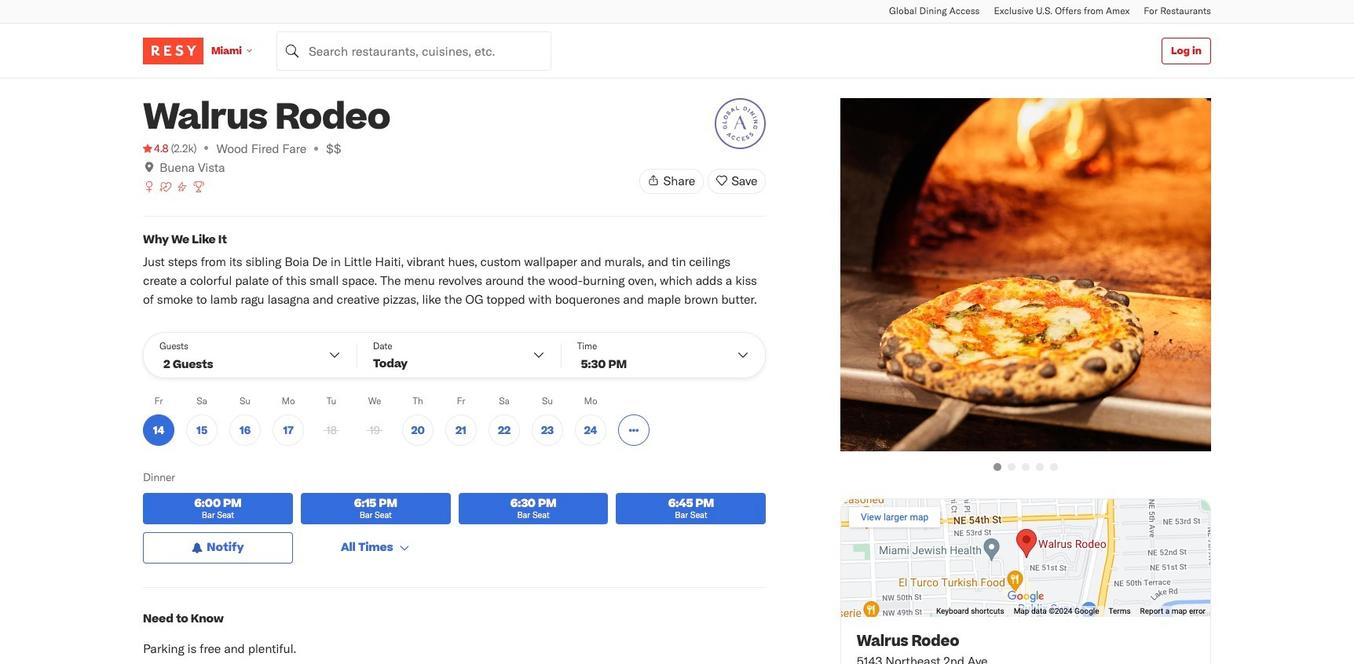 Task type: locate. For each thing, give the bounding box(es) containing it.
None field
[[277, 31, 552, 70]]



Task type: describe. For each thing, give the bounding box(es) containing it.
Search restaurants, cuisines, etc. text field
[[277, 31, 552, 70]]

4.8 out of 5 stars image
[[143, 141, 168, 156]]



Task type: vqa. For each thing, say whether or not it's contained in the screenshot.
field
yes



